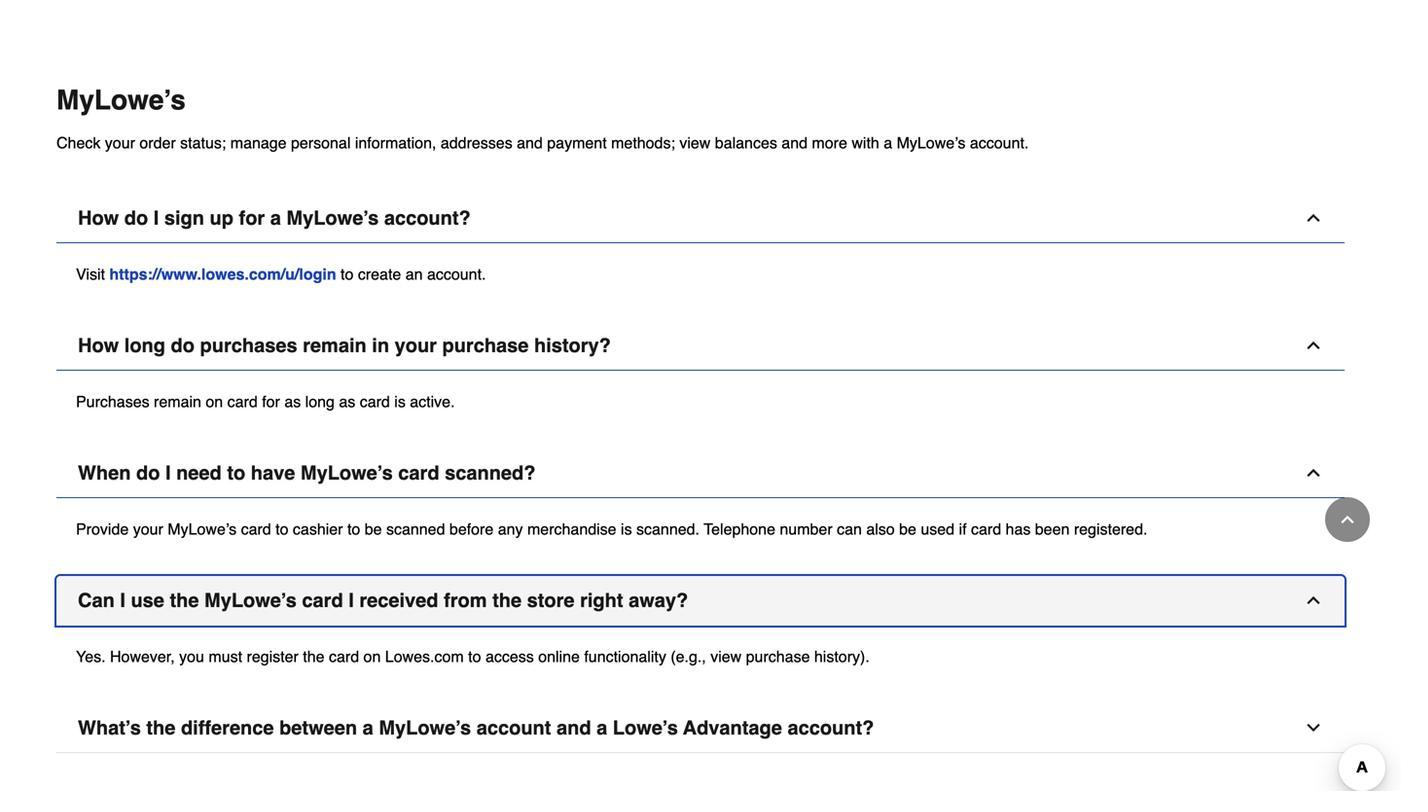 Task type: vqa. For each thing, say whether or not it's contained in the screenshot.
Visit in the top of the page
yes



Task type: locate. For each thing, give the bounding box(es) containing it.
and left more
[[782, 134, 808, 152]]

account? up an
[[384, 207, 471, 229]]

and inside button
[[557, 717, 591, 739]]

account.
[[970, 134, 1029, 152], [427, 265, 486, 283]]

card down can i use the mylowe's card i received from the store right away? at left bottom
[[329, 648, 359, 666]]

purchase left history).
[[746, 648, 810, 666]]

1 vertical spatial purchase
[[746, 648, 810, 666]]

2 vertical spatial your
[[133, 520, 163, 538]]

chevron up image inside how do i sign up for a mylowe's account? button
[[1304, 208, 1323, 228]]

1 vertical spatial is
[[621, 520, 632, 538]]

how
[[78, 207, 119, 229], [78, 334, 119, 357]]

1 horizontal spatial and
[[557, 717, 591, 739]]

purchase
[[442, 334, 529, 357], [746, 648, 810, 666]]

2 how from the top
[[78, 334, 119, 357]]

store
[[527, 589, 575, 612]]

how for how do i sign up for a mylowe's account?
[[78, 207, 119, 229]]

functionality
[[584, 648, 666, 666]]

purchase up active.
[[442, 334, 529, 357]]

1 vertical spatial on
[[364, 648, 381, 666]]

sign
[[164, 207, 204, 229]]

check your order status; manage personal information, addresses and payment methods; view balances and more with a mylowe's account.
[[56, 134, 1029, 152]]

0 vertical spatial purchase
[[442, 334, 529, 357]]

history).
[[814, 648, 870, 666]]

0 horizontal spatial as
[[284, 393, 301, 411]]

card up scanned
[[398, 462, 439, 484]]

in
[[372, 334, 389, 357]]

remain right purchases
[[154, 393, 201, 411]]

any
[[498, 520, 523, 538]]

your right provide
[[133, 520, 163, 538]]

and left "payment"
[[517, 134, 543, 152]]

your for card
[[133, 520, 163, 538]]

be
[[365, 520, 382, 538], [899, 520, 917, 538]]

1 horizontal spatial on
[[364, 648, 381, 666]]

1 vertical spatial account.
[[427, 265, 486, 283]]

for
[[239, 207, 265, 229], [262, 393, 280, 411]]

to
[[341, 265, 354, 283], [227, 462, 245, 484], [276, 520, 289, 538], [347, 520, 360, 538], [468, 648, 481, 666]]

mylowe's up register
[[204, 589, 297, 612]]

do for need
[[136, 462, 160, 484]]

between
[[279, 717, 357, 739]]

view left balances at top right
[[680, 134, 711, 152]]

advantage
[[683, 717, 782, 739]]

1 vertical spatial account?
[[788, 717, 874, 739]]

1 horizontal spatial as
[[339, 393, 355, 411]]

do left 'sign'
[[124, 207, 148, 229]]

cashier
[[293, 520, 343, 538]]

difference
[[181, 717, 274, 739]]

as down how long do purchases remain in your purchase history?
[[339, 393, 355, 411]]

card down "cashier"
[[302, 589, 343, 612]]

card
[[227, 393, 258, 411], [360, 393, 390, 411], [398, 462, 439, 484], [241, 520, 271, 538], [971, 520, 1001, 538], [302, 589, 343, 612], [329, 648, 359, 666]]

to right "cashier"
[[347, 520, 360, 538]]

0 horizontal spatial on
[[206, 393, 223, 411]]

the
[[170, 589, 199, 612], [492, 589, 522, 612], [303, 648, 325, 666], [146, 717, 176, 739]]

how up visit
[[78, 207, 119, 229]]

0 vertical spatial is
[[394, 393, 406, 411]]

0 vertical spatial remain
[[303, 334, 367, 357]]

chevron up image inside can i use the mylowe's card i received from the store right away? button
[[1304, 591, 1323, 610]]

long up purchases
[[124, 334, 165, 357]]

mylowe's up order
[[56, 85, 186, 116]]

long down how long do purchases remain in your purchase history?
[[305, 393, 335, 411]]

purchases
[[76, 393, 149, 411]]

lowes.com
[[385, 648, 464, 666]]

methods;
[[611, 134, 675, 152]]

the right use
[[170, 589, 199, 612]]

be left scanned
[[365, 520, 382, 538]]

mylowe's
[[56, 85, 186, 116], [897, 134, 966, 152], [287, 207, 379, 229], [301, 462, 393, 484], [168, 520, 237, 538], [204, 589, 297, 612], [379, 717, 471, 739]]

1 horizontal spatial account.
[[970, 134, 1029, 152]]

need
[[176, 462, 222, 484]]

2 be from the left
[[899, 520, 917, 538]]

more
[[812, 134, 847, 152]]

remain inside how long do purchases remain in your purchase history? 'button'
[[303, 334, 367, 357]]

to left have
[[227, 462, 245, 484]]

a right up
[[270, 207, 281, 229]]

a left lowe's
[[597, 717, 607, 739]]

chevron up image
[[1304, 463, 1323, 483]]

is left active.
[[394, 393, 406, 411]]

history?
[[534, 334, 611, 357]]

purchase inside 'button'
[[442, 334, 529, 357]]

from
[[444, 589, 487, 612]]

right
[[580, 589, 623, 612]]

mylowe's up "cashier"
[[301, 462, 393, 484]]

can i use the mylowe's card i received from the store right away?
[[78, 589, 688, 612]]

on left lowes.com
[[364, 648, 381, 666]]

0 horizontal spatial purchase
[[442, 334, 529, 357]]

1 horizontal spatial remain
[[303, 334, 367, 357]]

how do i sign up for a mylowe's account? button
[[56, 194, 1345, 243]]

your left order
[[105, 134, 135, 152]]

your right in
[[395, 334, 437, 357]]

do left purchases
[[171, 334, 195, 357]]

to left create
[[341, 265, 354, 283]]

2 horizontal spatial and
[[782, 134, 808, 152]]

0 horizontal spatial is
[[394, 393, 406, 411]]

view right the (e.g.,
[[711, 648, 742, 666]]

1 horizontal spatial be
[[899, 520, 917, 538]]

0 horizontal spatial long
[[124, 334, 165, 357]]

view
[[680, 134, 711, 152], [711, 648, 742, 666]]

account
[[477, 717, 551, 739]]

on down purchases
[[206, 393, 223, 411]]

0 vertical spatial account?
[[384, 207, 471, 229]]

remain left in
[[303, 334, 367, 357]]

on
[[206, 393, 223, 411], [364, 648, 381, 666]]

1 how from the top
[[78, 207, 119, 229]]

telephone
[[704, 520, 776, 538]]

1 vertical spatial your
[[395, 334, 437, 357]]

balances
[[715, 134, 777, 152]]

when
[[78, 462, 131, 484]]

a
[[884, 134, 892, 152], [270, 207, 281, 229], [363, 717, 373, 739], [597, 717, 607, 739]]

as
[[284, 393, 301, 411], [339, 393, 355, 411]]

(e.g.,
[[671, 648, 706, 666]]

account?
[[384, 207, 471, 229], [788, 717, 874, 739]]

2 vertical spatial do
[[136, 462, 160, 484]]

chevron down image
[[1304, 718, 1323, 738]]

1 vertical spatial do
[[171, 334, 195, 357]]

scanned.
[[636, 520, 700, 538]]

is
[[394, 393, 406, 411], [621, 520, 632, 538]]

1 be from the left
[[365, 520, 382, 538]]

chevron up image inside how long do purchases remain in your purchase history? 'button'
[[1304, 336, 1323, 355]]

use
[[131, 589, 164, 612]]

is left scanned.
[[621, 520, 632, 538]]

be right also
[[899, 520, 917, 538]]

an
[[406, 265, 423, 283]]

do for sign
[[124, 207, 148, 229]]

manage
[[230, 134, 287, 152]]

as down purchases
[[284, 393, 301, 411]]

your
[[105, 134, 135, 152], [395, 334, 437, 357], [133, 520, 163, 538]]

can
[[78, 589, 115, 612]]

0 horizontal spatial be
[[365, 520, 382, 538]]

card right if in the bottom right of the page
[[971, 520, 1001, 538]]

you
[[179, 648, 204, 666]]

a right between
[[363, 717, 373, 739]]

0 vertical spatial how
[[78, 207, 119, 229]]

how inside button
[[78, 207, 119, 229]]

must
[[209, 648, 242, 666]]

also
[[866, 520, 895, 538]]

away?
[[629, 589, 688, 612]]

long
[[124, 334, 165, 357], [305, 393, 335, 411]]

0 vertical spatial your
[[105, 134, 135, 152]]

however,
[[110, 648, 175, 666]]

0 vertical spatial long
[[124, 334, 165, 357]]

purchases remain on card for as long as card is active.
[[76, 393, 455, 411]]

i left need
[[165, 462, 171, 484]]

chevron up image for how long do purchases remain in your purchase history?
[[1304, 336, 1323, 355]]

how inside 'button'
[[78, 334, 119, 357]]

if
[[959, 520, 967, 538]]

do right the when
[[136, 462, 160, 484]]

has
[[1006, 520, 1031, 538]]

0 horizontal spatial remain
[[154, 393, 201, 411]]

merchandise
[[527, 520, 617, 538]]

order
[[140, 134, 176, 152]]

for right up
[[239, 207, 265, 229]]

how up purchases
[[78, 334, 119, 357]]

account? down history).
[[788, 717, 874, 739]]

0 vertical spatial for
[[239, 207, 265, 229]]

0 vertical spatial do
[[124, 207, 148, 229]]

scanned
[[386, 520, 445, 538]]

remain
[[303, 334, 367, 357], [154, 393, 201, 411]]

how long do purchases remain in your purchase history? button
[[56, 321, 1345, 371]]

and right account
[[557, 717, 591, 739]]

1 horizontal spatial long
[[305, 393, 335, 411]]

i left use
[[120, 589, 125, 612]]

status;
[[180, 134, 226, 152]]

the right register
[[303, 648, 325, 666]]

mylowe's right with
[[897, 134, 966, 152]]

i
[[154, 207, 159, 229], [165, 462, 171, 484], [120, 589, 125, 612], [349, 589, 354, 612]]

1 vertical spatial how
[[78, 334, 119, 357]]

for down purchases
[[262, 393, 280, 411]]

1 vertical spatial remain
[[154, 393, 201, 411]]

visit
[[76, 265, 105, 283]]

chevron up image
[[1304, 208, 1323, 228], [1304, 336, 1323, 355], [1338, 510, 1358, 529], [1304, 591, 1323, 610]]



Task type: describe. For each thing, give the bounding box(es) containing it.
access
[[486, 648, 534, 666]]

card down purchases
[[227, 393, 258, 411]]

provide your mylowe's card to cashier to be scanned before any merchandise is scanned. telephone number can also be used if card has been registered.
[[76, 520, 1148, 538]]

can i use the mylowe's card i received from the store right away? button
[[56, 576, 1345, 626]]

active.
[[410, 393, 455, 411]]

when do i need to have mylowe's card scanned?
[[78, 462, 536, 484]]

your inside 'button'
[[395, 334, 437, 357]]

1 horizontal spatial is
[[621, 520, 632, 538]]

provide
[[76, 520, 129, 538]]

register
[[247, 648, 299, 666]]

yes.
[[76, 648, 106, 666]]

2 as from the left
[[339, 393, 355, 411]]

1 vertical spatial for
[[262, 393, 280, 411]]

can
[[837, 520, 862, 538]]

payment
[[547, 134, 607, 152]]

personal
[[291, 134, 351, 152]]

0 horizontal spatial account.
[[427, 265, 486, 283]]

with
[[852, 134, 879, 152]]

i left 'received'
[[349, 589, 354, 612]]

information,
[[355, 134, 436, 152]]

1 as from the left
[[284, 393, 301, 411]]

how for how long do purchases remain in your purchase history?
[[78, 334, 119, 357]]

card down have
[[241, 520, 271, 538]]

mylowe's up create
[[287, 207, 379, 229]]

before
[[449, 520, 494, 538]]

0 horizontal spatial and
[[517, 134, 543, 152]]

online
[[538, 648, 580, 666]]

0 horizontal spatial account?
[[384, 207, 471, 229]]

to inside button
[[227, 462, 245, 484]]

visit https://www.lowes.com/u/login to create an account.
[[76, 265, 486, 283]]

the right what's
[[146, 717, 176, 739]]

scanned?
[[445, 462, 536, 484]]

for inside button
[[239, 207, 265, 229]]

what's
[[78, 717, 141, 739]]

1 horizontal spatial account?
[[788, 717, 874, 739]]

the right from
[[492, 589, 522, 612]]

yes. however, you must register the card on lowes.com to access online functionality (e.g., view purchase history).
[[76, 648, 870, 666]]

1 vertical spatial long
[[305, 393, 335, 411]]

to left "cashier"
[[276, 520, 289, 538]]

chevron up image for how do i sign up for a mylowe's account?
[[1304, 208, 1323, 228]]

mylowe's down lowes.com
[[379, 717, 471, 739]]

been
[[1035, 520, 1070, 538]]

how long do purchases remain in your purchase history?
[[78, 334, 611, 357]]

when do i need to have mylowe's card scanned? button
[[56, 449, 1345, 498]]

up
[[210, 207, 234, 229]]

what's the difference between a mylowe's account and a lowe's advantage account?
[[78, 717, 874, 739]]

create
[[358, 265, 401, 283]]

do inside 'button'
[[171, 334, 195, 357]]

registered.
[[1074, 520, 1148, 538]]

i left 'sign'
[[154, 207, 159, 229]]

1 vertical spatial view
[[711, 648, 742, 666]]

to left access
[[468, 648, 481, 666]]

mylowe's down need
[[168, 520, 237, 538]]

https://www.lowes.com/u/login link
[[109, 265, 336, 283]]

your for status;
[[105, 134, 135, 152]]

received
[[359, 589, 438, 612]]

check
[[56, 134, 101, 152]]

https://www.lowes.com/u/login
[[109, 265, 336, 283]]

used
[[921, 520, 955, 538]]

purchases
[[200, 334, 297, 357]]

chevron up image for can i use the mylowe's card i received from the store right away?
[[1304, 591, 1323, 610]]

0 vertical spatial on
[[206, 393, 223, 411]]

scroll to top element
[[1325, 497, 1370, 542]]

card down in
[[360, 393, 390, 411]]

have
[[251, 462, 295, 484]]

0 vertical spatial view
[[680, 134, 711, 152]]

a right with
[[884, 134, 892, 152]]

0 vertical spatial account.
[[970, 134, 1029, 152]]

what's the difference between a mylowe's account and a lowe's advantage account? button
[[56, 704, 1345, 753]]

lowe's
[[613, 717, 678, 739]]

how do i sign up for a mylowe's account?
[[78, 207, 471, 229]]

addresses
[[441, 134, 513, 152]]

a inside how do i sign up for a mylowe's account? button
[[270, 207, 281, 229]]

1 horizontal spatial purchase
[[746, 648, 810, 666]]

number
[[780, 520, 833, 538]]

chevron up image inside the 'scroll to top' element
[[1338, 510, 1358, 529]]

long inside 'button'
[[124, 334, 165, 357]]



